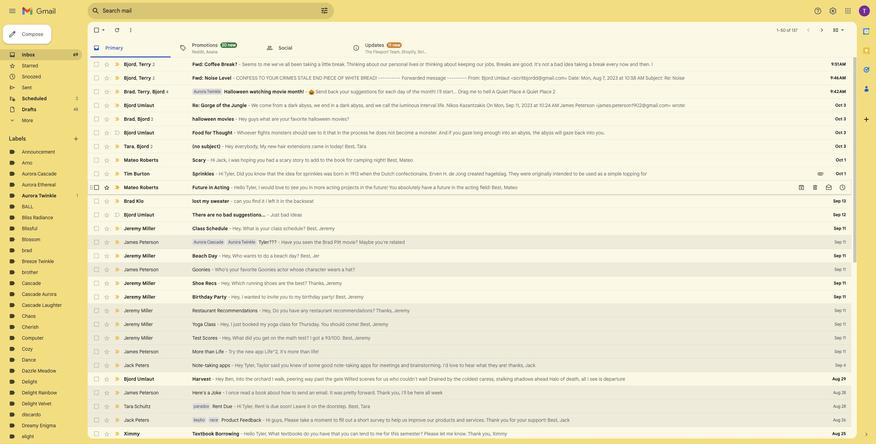 Task type: vqa. For each thing, say whether or not it's contained in the screenshot.
the right 'at'
no



Task type: locate. For each thing, give the bounding box(es) containing it.
1 horizontal spatial noise
[[673, 75, 685, 81]]

hell
[[484, 89, 491, 95]]

support!
[[528, 418, 547, 424]]

None search field
[[88, 3, 334, 19]]

0 horizontal spatial 2023
[[522, 102, 533, 109]]

1 a from the left
[[493, 89, 496, 95]]

whose
[[290, 267, 304, 273]]

you left seen
[[294, 239, 302, 246]]

0 horizontal spatial more
[[288, 349, 299, 355]]

2 for (no subject) - hey everybody, my new hair extensions came in today! best, tara
[[151, 144, 153, 149]]

1 gaze from the left
[[462, 130, 473, 136]]

0 vertical spatial have
[[422, 185, 432, 191]]

0 horizontal spatial into
[[502, 130, 510, 136]]

sep 11 for hey, i just booked my yoga class for thursday. you should come! best, jeremy
[[835, 322, 847, 327]]

shopify,
[[402, 49, 417, 54]]

of right gorge
[[217, 102, 221, 109]]

you right the said
[[281, 363, 289, 369]]

2 bjord umlaut from the top
[[124, 130, 154, 136]]

1 jack peters from the top
[[124, 363, 149, 369]]

bjord umlaut for re: gorge of the jungle - we come from a dark abyss, we end in a dark abyss, and we call the luminous interval life. nikos kazantzakis on mon, sep 11, 2023 at 10:24 am james peterson <james.peterson1902@gmail.com> wrote:
[[124, 102, 154, 109]]

bjord umlaut for harvest - hey ben, into the orchard i walk, peering way past the gate wilted scenes for us who couldn't wait drained by the coldest caress, stalking shadows ahead halo of death, all i see is departure
[[124, 376, 154, 383]]

6 jeremy miller from the top
[[124, 322, 153, 328]]

oct 3 for hey everybody, my new hair extensions came in today! best, tara
[[836, 144, 847, 149]]

3 jeremy miller from the top
[[124, 281, 156, 287]]

1 vertical spatial favorite
[[241, 267, 257, 273]]

halloween movies - hey guys what are your favorite halloween movies?
[[193, 116, 350, 122]]

7 jeremy miller from the top
[[124, 335, 153, 342]]

aug 28 for tara schultz
[[834, 404, 847, 409]]

hey, for hey, i just booked my yoga class for thursday. you should come! best, jeremy
[[221, 322, 230, 328]]

topping
[[623, 171, 640, 177]]

14 row from the top
[[88, 236, 852, 249]]

1 horizontal spatial halloween
[[309, 116, 331, 122]]

11 for birthday party - hey, i wanted to invite you to my birthday party! best, jeremy
[[843, 295, 847, 300]]

,
[[136, 61, 138, 67], [136, 75, 138, 81], [135, 89, 136, 95], [150, 89, 151, 95], [135, 116, 136, 122], [134, 143, 136, 150]]

1 horizontal spatial quiet
[[527, 89, 539, 95]]

math
[[286, 335, 297, 342]]

we left call
[[375, 102, 382, 109]]

0 vertical spatial what
[[243, 226, 255, 232]]

1 horizontal spatial see
[[309, 130, 316, 136]]

1 horizontal spatial re:
[[665, 75, 672, 81]]

my
[[260, 144, 267, 150]]

you
[[453, 130, 461, 136], [257, 157, 265, 163], [245, 171, 253, 177], [300, 185, 308, 191], [243, 198, 251, 204], [294, 239, 302, 246], [280, 294, 288, 300], [280, 308, 288, 314], [253, 335, 261, 342], [281, 363, 289, 369], [501, 418, 509, 424], [311, 431, 319, 437], [342, 431, 349, 437]]

2 noise from the left
[[673, 75, 685, 81]]

sep for hey, do you have any restaurant recommendations? thanks, jeremy
[[835, 308, 843, 313]]

1 horizontal spatial goonies
[[258, 267, 276, 273]]

0 horizontal spatial was
[[231, 157, 240, 163]]

3 james peterson from the top
[[124, 349, 159, 355]]

5 row from the top
[[88, 112, 852, 126]]

more inside main content
[[193, 349, 204, 355]]

hello down 'feedback'
[[244, 431, 255, 437]]

1 vertical spatial bjord , terry 2
[[124, 75, 155, 81]]

compose button
[[3, 25, 52, 44]]

fwd: noise level - confess to your crimes stale end piece of white bread! ---------- forwarded message --------- from: bjord umlaut <sicritbjordd@gmail.com> date: mon, aug 7, 2023 at 10:58 am subject: re: noise
[[193, 75, 685, 81]]

love right would
[[275, 185, 284, 191]]

1 horizontal spatial can
[[351, 431, 359, 437]]

0 vertical spatial thank
[[377, 390, 390, 396]]

0 vertical spatial terry
[[139, 61, 151, 67]]

row
[[88, 58, 852, 71], [88, 71, 852, 85], [88, 85, 852, 99], [88, 99, 852, 112], [88, 112, 852, 126], [88, 126, 852, 140], [88, 140, 852, 153], [88, 153, 852, 167], [88, 167, 852, 181], [88, 181, 852, 195], [88, 195, 852, 208], [88, 208, 852, 222], [88, 222, 852, 236], [88, 236, 852, 249], [88, 249, 852, 263], [88, 263, 852, 277], [88, 277, 852, 290], [88, 290, 852, 304], [88, 304, 852, 318], [88, 318, 852, 332], [88, 332, 852, 345], [88, 345, 852, 359], [88, 359, 852, 373], [88, 373, 852, 386], [88, 386, 852, 400], [88, 400, 852, 414], [88, 414, 852, 427], [88, 427, 852, 441]]

do for textbooks
[[304, 431, 310, 437]]

us for for
[[384, 376, 389, 383]]

bjord umlaut for food for thought - whoever fights monsters should see to it that in the process he does not become a monster. and if you gaze long enough into an abyss, the abyss will gaze back into you.
[[124, 130, 154, 136]]

terry for fwd: noise level - confess to your crimes stale end piece of white bread! ---------- forwarded message --------- from: bjord umlaut <sicritbjordd@gmail.com> date: mon, aug 7, 2023 at 10:58 am subject: re: noise
[[139, 75, 151, 81]]

11 for test scores - hey, what did you get on the math test? i got a 93/100. best, jeremy
[[844, 336, 847, 341]]

and down suggestions
[[366, 102, 374, 109]]

2 dark from the left
[[340, 102, 350, 109]]

1 horizontal spatial am
[[638, 75, 645, 81]]

starred
[[22, 63, 38, 69]]

, for (no subject)
[[134, 143, 136, 150]]

for down 'story'
[[296, 171, 302, 177]]

please left let
[[425, 431, 439, 437]]

25 row from the top
[[88, 386, 852, 400]]

22 row from the top
[[88, 345, 852, 359]]

thank right services.
[[487, 418, 500, 424]]

bjord , terry 2 for fwd: coffee break? - seems to me we've all been taking a little break. thinking about our personal lives or thinking about keeping our jobs. breaks are good. it's not a bad idea taking a break every now and then. i
[[124, 61, 155, 67]]

None checkbox
[[93, 75, 100, 82], [93, 102, 100, 109], [93, 116, 100, 123], [93, 129, 100, 136], [93, 184, 100, 191], [93, 212, 100, 219], [93, 225, 100, 232], [93, 266, 100, 273], [93, 294, 100, 301], [93, 349, 100, 356], [93, 362, 100, 369], [93, 376, 100, 383], [93, 431, 100, 438], [93, 75, 100, 82], [93, 102, 100, 109], [93, 116, 100, 123], [93, 129, 100, 136], [93, 184, 100, 191], [93, 212, 100, 219], [93, 225, 100, 232], [93, 266, 100, 273], [93, 294, 100, 301], [93, 349, 100, 356], [93, 362, 100, 369], [93, 376, 100, 383], [93, 431, 100, 438]]

0 vertical spatial jack peters
[[124, 363, 149, 369]]

thinking
[[426, 61, 443, 67]]

brad klo
[[124, 198, 144, 204]]

sep for hey, what did you get on the math test? i got a 93/100. best, jeremy
[[835, 336, 843, 341]]

0 vertical spatial class
[[271, 226, 282, 232]]

coffee
[[205, 61, 220, 67]]

3 3 from the top
[[844, 130, 847, 135]]

yoga class - hey, i just booked my yoga class for thursday. you should come! best, jeremy
[[193, 322, 389, 328]]

best, left jer
[[301, 253, 312, 259]]

2 horizontal spatial see
[[590, 376, 598, 383]]

11 for shoe recs - hey, which running shoes are the best? thanks, jeremy
[[843, 281, 847, 286]]

more image
[[127, 27, 134, 34]]

3 for halloween movies - hey guys what are your favorite halloween movies?
[[844, 116, 847, 122]]

toggle split pane mode image
[[833, 27, 840, 34]]

1 horizontal spatial what
[[477, 363, 487, 369]]

0 vertical spatial bjord , terry 2
[[124, 61, 155, 67]]

hey, down there are no bad suggestions... - just bad ideas
[[233, 226, 242, 232]]

0 horizontal spatial than
[[205, 349, 215, 355]]

2023 right the 7,
[[608, 75, 618, 81]]

1 horizontal spatial on
[[312, 404, 317, 410]]

i'll down couldn't
[[402, 390, 407, 396]]

aug 28 down aug 29
[[834, 390, 847, 396]]

8 row from the top
[[88, 153, 852, 167]]

4
[[166, 89, 169, 94], [844, 363, 847, 368]]

the left jungle
[[223, 102, 230, 109]]

jobs.
[[485, 61, 496, 67]]

call
[[383, 102, 390, 109]]

booked
[[243, 322, 259, 328]]

sep for hey, who wants to do a beach day? best, jer
[[835, 253, 842, 259]]

delight for delight velvet
[[22, 401, 37, 407]]

inbox
[[22, 52, 35, 58]]

had
[[266, 157, 275, 163]]

2 aug 28 from the top
[[834, 404, 847, 409]]

has attachment image
[[818, 171, 825, 177]]

1 vertical spatial all
[[582, 376, 587, 383]]

goonies up shoe recs - hey, which running shoes are the best? thanks, jeremy
[[258, 267, 276, 273]]

aug down aug 29
[[834, 390, 841, 396]]

3 bjord umlaut from the top
[[124, 212, 154, 218]]

1
[[777, 28, 779, 33], [845, 158, 847, 163], [845, 171, 847, 176], [77, 193, 78, 198]]

1 vertical spatial aug 28
[[834, 404, 847, 409]]

19 row from the top
[[88, 304, 852, 318]]

0 vertical spatial 4
[[166, 89, 169, 94]]

sep for hey, i just booked my yoga class for thursday. you should come! best, jeremy
[[835, 322, 843, 327]]

to right how
[[292, 390, 296, 396]]

us right help
[[403, 418, 408, 424]]

9 row from the top
[[88, 167, 852, 181]]

0 horizontal spatial not
[[388, 130, 395, 136]]

the right seen
[[314, 239, 322, 246]]

1 horizontal spatial my
[[260, 322, 267, 328]]

thanks,
[[509, 363, 525, 369]]

you right the do
[[280, 308, 288, 314]]

inbox link
[[22, 52, 35, 58]]

day
[[398, 89, 406, 95]]

ben,
[[225, 376, 235, 383]]

sprinkles
[[193, 171, 214, 177]]

a right become
[[415, 130, 418, 136]]

bjord , terry 2 for fwd: noise level - confess to your crimes stale end piece of white bread! ---------- forwarded message --------- from: bjord umlaut <sicritbjordd@gmail.com> date: mon, aug 7, 2023 at 10:58 am subject: re: noise
[[124, 75, 155, 81]]

1 vertical spatial thank
[[487, 418, 500, 424]]

25
[[842, 432, 847, 437]]

1 horizontal spatial more
[[193, 349, 204, 355]]

2 horizontal spatial all
[[582, 376, 587, 383]]

peterson for goonies - who's your favorite goonies actor whose character wears a hat?
[[140, 267, 159, 273]]

sep for hey, i wanted to invite you to my birthday party! best, jeremy
[[835, 295, 842, 300]]

row containing tim burton
[[88, 167, 852, 181]]

at left 10:58
[[620, 75, 624, 81]]

new right 20
[[228, 42, 236, 47]]

0 vertical spatial us
[[384, 376, 389, 383]]

row containing tara schultz
[[88, 400, 852, 414]]

fwd: for fwd: coffee break? - seems to me we've all been taking a little break. thinking about our personal lives or thinking about keeping our jobs. breaks are good. it's not a bad idea taking a break every now and then. i
[[193, 61, 203, 67]]

cascade down "brother"
[[22, 281, 41, 287]]

1 horizontal spatial was
[[324, 171, 333, 177]]

born
[[334, 171, 344, 177]]

1 vertical spatial you,
[[483, 431, 492, 437]]

mateo roberts up "burton"
[[124, 157, 159, 163]]

0 vertical spatial class
[[193, 226, 205, 232]]

jeremy miller for beach day
[[124, 253, 156, 259]]

noise right subject:
[[673, 75, 685, 81]]

message
[[427, 75, 446, 81]]

will
[[555, 130, 562, 136]]

oct for whoever fights monsters should see to it that in the process he does not become a monster. and if you gaze long enough into an abyss, the abyss will gaze back into you.
[[836, 130, 843, 135]]

2 ximmy from the left
[[493, 431, 508, 437]]

sep 11 for hey, who wants to do a beach day? best, jer
[[835, 253, 847, 259]]

dance
[[22, 357, 36, 363]]

was left hoping
[[231, 157, 240, 163]]

advanced search options image
[[318, 4, 332, 17]]

miller for class schedule
[[143, 226, 156, 232]]

1 vertical spatial 28
[[842, 404, 847, 409]]

miller
[[143, 226, 156, 232], [143, 253, 156, 259], [143, 281, 156, 287], [143, 294, 156, 300], [141, 308, 153, 314], [141, 322, 153, 328], [141, 335, 153, 342]]

the right try
[[237, 349, 244, 355]]

, for fwd: coffee break?
[[136, 61, 138, 67]]

1 aug 28 from the top
[[834, 390, 847, 396]]

1 vertical spatial thanks,
[[376, 308, 393, 314]]

2 28 from the top
[[842, 404, 847, 409]]

1 horizontal spatial 4
[[844, 363, 847, 368]]

1 into from the left
[[502, 130, 510, 136]]

our
[[381, 61, 388, 67], [477, 61, 484, 67], [427, 418, 435, 424]]

3 oct 3 from the top
[[836, 130, 847, 135]]

your right who's
[[230, 267, 239, 273]]

0 vertical spatial all
[[285, 61, 290, 67]]

mateo roberts down "burton"
[[124, 185, 159, 191]]

wait
[[419, 376, 428, 383]]

1 fwd: from the top
[[193, 61, 203, 67]]

primary tab
[[88, 38, 174, 58]]

28 for james peterson
[[842, 390, 847, 396]]

apps down life
[[220, 363, 230, 369]]

0 horizontal spatial dark
[[288, 102, 298, 109]]

1 28 from the top
[[842, 390, 847, 396]]

hagelslag.
[[486, 171, 508, 177]]

to up restaurant recommendations - hey, do you have any restaurant recommendations? thanks, jeremy
[[289, 294, 294, 300]]

you down restaurant
[[321, 322, 329, 328]]

1 than from the left
[[205, 349, 215, 355]]

1 mateo roberts from the top
[[124, 157, 159, 163]]

jeremy miller for birthday party
[[124, 294, 156, 300]]

0 horizontal spatial back
[[328, 89, 339, 95]]

tyler, left taylor
[[244, 363, 256, 369]]

1 jeremy miller from the top
[[124, 226, 156, 232]]

hey, up recommendations
[[232, 294, 241, 300]]

have
[[282, 239, 292, 246]]

2 jeremy miller from the top
[[124, 253, 156, 259]]

all right here
[[426, 390, 431, 396]]

elight link
[[22, 434, 34, 440]]

textbooks
[[281, 431, 303, 437]]

aug left 25
[[833, 432, 841, 437]]

me right drag
[[470, 89, 477, 95]]

what for did
[[233, 335, 244, 342]]

peters for aug 26
[[135, 418, 149, 424]]

our down flexport
[[381, 61, 388, 67]]

0 vertical spatial you
[[389, 185, 397, 191]]

brad for brad , terry , bjord 4
[[124, 89, 135, 95]]

hello down "did"
[[234, 185, 245, 191]]

18 row from the top
[[88, 290, 852, 304]]

, for halloween movies
[[135, 116, 136, 122]]

1 horizontal spatial thank
[[468, 431, 482, 437]]

1 vertical spatial an
[[310, 390, 315, 396]]

oct for we come from a dark abyss, we end in a dark abyss, and we call the luminous interval life. nikos kazantzakis on mon, sep 11, 2023 at 10:24 am james peterson <james.peterson1902@gmail.com> wrote:
[[836, 103, 843, 108]]

4 jeremy miller from the top
[[124, 294, 156, 300]]

sep 11 for hey, do you have any restaurant recommendations? thanks, jeremy
[[835, 308, 847, 313]]

can up there are no bad suggestions... - just bad ideas
[[234, 198, 242, 204]]

24 row from the top
[[88, 373, 852, 386]]

love
[[275, 185, 284, 191], [450, 363, 459, 369]]

1 bjord umlaut from the top
[[124, 102, 154, 109]]

month! down crimes
[[288, 89, 304, 95]]

are left good.
[[513, 61, 520, 67]]

1 row from the top
[[88, 58, 852, 71]]

blissful
[[22, 226, 37, 232]]

a left little
[[318, 61, 321, 67]]

abyss,
[[299, 102, 313, 109], [351, 102, 365, 109], [518, 130, 532, 136]]

delight rainbow link
[[22, 390, 57, 396]]

the
[[413, 89, 420, 95], [223, 102, 230, 109], [392, 102, 399, 109], [342, 130, 350, 136], [533, 130, 540, 136], [326, 157, 333, 163], [277, 171, 284, 177], [373, 171, 380, 177], [366, 185, 373, 191], [457, 185, 464, 191], [286, 198, 293, 204], [314, 239, 322, 246], [287, 281, 294, 287], [278, 335, 285, 342], [237, 349, 244, 355], [246, 376, 253, 383], [326, 376, 333, 383], [454, 376, 461, 383], [318, 404, 326, 410]]

delight up "discardo" link
[[22, 401, 37, 407]]

1 vertical spatial see
[[291, 185, 299, 191]]

2 for fwd: coffee break? - seems to me we've all been taking a little break. thinking about our personal lives or thinking about keeping our jobs. breaks are good. it's not a bad idea taking a break every now and then. i
[[153, 62, 155, 67]]

let
[[440, 431, 446, 437]]

1 horizontal spatial more
[[314, 185, 325, 191]]

0 horizontal spatial rent
[[213, 404, 222, 410]]

0 vertical spatial fwd:
[[193, 61, 203, 67]]

1 ximmy from the left
[[124, 431, 140, 437]]

than
[[205, 349, 215, 355], [300, 349, 310, 355]]

1 horizontal spatial aurora cascade
[[194, 240, 224, 245]]

2 james peterson from the top
[[124, 267, 159, 273]]

projects
[[341, 185, 359, 191]]

2 oct 3 from the top
[[836, 116, 847, 122]]

main content
[[88, 22, 858, 445]]

sep for hey, what is your class schedule? best, jeremy
[[835, 226, 842, 231]]

promotions, 20 new messages, tab
[[174, 38, 261, 58]]

1 vertical spatial jack peters
[[124, 418, 149, 424]]

delight velvet link
[[22, 401, 51, 407]]

james peterson for goonies
[[124, 267, 159, 273]]

shoe
[[193, 281, 204, 287]]

0 horizontal spatial our
[[381, 61, 388, 67]]

aug for jack peters
[[834, 418, 841, 423]]

james peterson
[[124, 239, 159, 246], [124, 267, 159, 273], [124, 349, 159, 355], [124, 390, 159, 396]]

of right halo
[[561, 376, 565, 383]]

fwd:
[[193, 61, 203, 67], [193, 75, 203, 81]]

26 row from the top
[[88, 400, 852, 414]]

sep 11 for who's your favorite goonies actor whose character wears a hat?
[[835, 267, 847, 272]]

month! up interval
[[421, 89, 436, 95]]

more up note-
[[193, 349, 204, 355]]

hey, for hey, what did you get on the math test? i got a 93/100. best, jeremy
[[222, 335, 232, 342]]

2 jack peters from the top
[[124, 418, 149, 424]]

1 vertical spatial peters
[[135, 418, 149, 424]]

my left 'birthday'
[[295, 294, 301, 300]]

brad up tara , bjord 2
[[124, 116, 135, 122]]

cherish link
[[22, 324, 39, 331]]

0 vertical spatial was
[[231, 157, 240, 163]]

11 inside tab
[[389, 42, 392, 47]]

peterson for here's a joke - i once read a book about how to send an email. it was pretty forward. thank you, i'll be here all week
[[140, 390, 159, 396]]

team,
[[390, 49, 401, 54]]

delight for delight rainbow
[[22, 390, 37, 396]]

shoes
[[264, 281, 277, 287]]

related
[[390, 239, 405, 246]]

2 vertical spatial see
[[590, 376, 598, 383]]

1 oct 3 from the top
[[836, 103, 847, 108]]

idea up date:
[[564, 61, 574, 67]]

hi down jack,
[[219, 171, 223, 177]]

2 bjord , terry 2 from the top
[[124, 75, 155, 81]]

monsters
[[272, 130, 292, 136]]

4 3 from the top
[[844, 144, 847, 149]]

28 row from the top
[[88, 427, 852, 441]]

my right lost
[[202, 198, 210, 204]]

hey, for hey, who wants to do a beach day? best, jer
[[222, 253, 232, 259]]

0 vertical spatial book
[[335, 157, 345, 163]]

7 row from the top
[[88, 140, 852, 153]]

dark up movies?
[[340, 102, 350, 109]]

life
[[216, 349, 224, 355]]

umlaut for re: gorge of the jungle - we come from a dark abyss, we end in a dark abyss, and we call the luminous interval life. nikos kazantzakis on mon, sep 11, 2023 at 10:24 am james peterson <james.peterson1902@gmail.com> wrote:
[[137, 102, 154, 109]]

4 bjord umlaut from the top
[[124, 376, 154, 383]]

10 row from the top
[[88, 181, 852, 195]]

26
[[842, 418, 847, 423]]

settings image
[[830, 7, 838, 15]]

2 peters from the top
[[135, 418, 149, 424]]

sep for hey, which running shoes are the best? thanks, jeremy
[[835, 281, 842, 286]]

27 row from the top
[[88, 414, 852, 427]]

0 vertical spatial love
[[275, 185, 284, 191]]

0 vertical spatial roberts
[[140, 157, 159, 163]]

halloween down end
[[309, 116, 331, 122]]

future
[[437, 185, 451, 191]]

16 row from the top
[[88, 263, 852, 277]]

were
[[521, 171, 531, 177]]

12 row from the top
[[88, 208, 852, 222]]

0 vertical spatial is
[[256, 226, 259, 232]]

see up backseat
[[291, 185, 299, 191]]

peterson
[[576, 102, 595, 109], [140, 239, 159, 246], [140, 267, 159, 273], [140, 349, 159, 355], [140, 390, 159, 396]]

1 horizontal spatial not
[[543, 61, 550, 67]]

0 vertical spatial an
[[512, 130, 517, 136]]

bread!
[[361, 75, 377, 81]]

the left 'future!'
[[366, 185, 373, 191]]

you down fill
[[342, 431, 349, 437]]

1 vertical spatial terry
[[139, 75, 151, 81]]

back
[[328, 89, 339, 95], [575, 130, 586, 136]]

wrote:
[[673, 102, 686, 109]]

1 horizontal spatial dark
[[340, 102, 350, 109]]

2 month! from the left
[[421, 89, 436, 95]]

dance link
[[22, 357, 36, 363]]

toolbar inside main content
[[795, 184, 850, 191]]

0 vertical spatial at
[[620, 75, 624, 81]]

0 horizontal spatial aurora cascade
[[22, 171, 57, 177]]

2 horizontal spatial thank
[[487, 418, 500, 424]]

0 horizontal spatial please
[[285, 418, 299, 424]]

1 horizontal spatial 2023
[[608, 75, 618, 81]]

main content containing promotions
[[88, 22, 858, 445]]

umlaut for harvest - hey ben, into the orchard i walk, peering way past the gate wilted scenes for us who couldn't wait drained by the coldest caress, stalking shadows ahead halo of death, all i see is departure
[[137, 376, 154, 383]]

0 horizontal spatial at
[[534, 102, 538, 109]]

11 row from the top
[[88, 195, 852, 208]]

tab list
[[858, 22, 877, 420], [88, 38, 858, 58]]

0 vertical spatial more
[[22, 117, 33, 124]]

2 3 from the top
[[844, 116, 847, 122]]

cherish
[[22, 324, 39, 331]]

seems
[[242, 61, 257, 67]]

aug for james peterson
[[834, 390, 841, 396]]

enigma
[[40, 423, 56, 429]]

the left backseat
[[286, 198, 293, 204]]

17 row from the top
[[88, 277, 852, 290]]

sweater
[[211, 198, 229, 204]]

is left the departure
[[599, 376, 603, 383]]

1 bjord , terry 2 from the top
[[124, 61, 155, 67]]

wanted
[[244, 294, 260, 300]]

3
[[844, 103, 847, 108], [844, 116, 847, 122], [844, 130, 847, 135], [844, 144, 847, 149]]

2 than from the left
[[300, 349, 310, 355]]

tara down forward.
[[361, 404, 370, 410]]

do
[[273, 308, 279, 314]]

11 for beach day - hey, who wants to do a beach day? best, jer
[[843, 253, 847, 259]]

what for is
[[243, 226, 255, 232]]

re: left gorge
[[193, 102, 200, 109]]

1 roberts from the top
[[140, 157, 159, 163]]

us for help
[[403, 418, 408, 424]]

idea
[[564, 61, 574, 67], [286, 171, 295, 177]]

2 rent from the left
[[255, 404, 265, 410]]

2 fwd: from the top
[[193, 75, 203, 81]]

best, up seen
[[307, 226, 318, 232]]

jeremy miller for yoga class
[[124, 322, 153, 328]]

scary
[[193, 157, 206, 163]]

brad , bjord 2
[[124, 116, 153, 122]]

bjord , terry 2
[[124, 61, 155, 67], [124, 75, 155, 81]]

gaze
[[462, 130, 473, 136], [564, 130, 574, 136]]

that right know
[[267, 171, 276, 177]]

you down moment
[[311, 431, 319, 437]]

2 delight from the top
[[22, 390, 37, 396]]

tyler, up lost my sweater - can you find it i left it in the backseat
[[246, 185, 258, 191]]

1 horizontal spatial all
[[426, 390, 431, 396]]

2 vertical spatial what
[[268, 431, 280, 437]]

cascade down schedule on the bottom of the page
[[207, 240, 224, 245]]

9:46 am
[[831, 75, 847, 80]]

jungle
[[231, 102, 247, 109]]

miller for birthday party
[[143, 294, 156, 300]]

1 delight from the top
[[22, 379, 37, 385]]

aurora twinkle inside row
[[228, 240, 255, 245]]

you
[[389, 185, 397, 191], [321, 322, 329, 328]]

compose
[[22, 31, 43, 37]]

0 vertical spatial 28
[[842, 390, 847, 396]]

1 acting from the left
[[327, 185, 340, 191]]

abyss, down suggestions
[[351, 102, 365, 109]]

place
[[510, 89, 522, 95], [540, 89, 552, 95]]

1 horizontal spatial a
[[523, 89, 526, 95]]

twinkle inside aurora twinkle halloween watching movie month!
[[207, 89, 221, 94]]

toolbar
[[795, 184, 850, 191]]

0 horizontal spatial goonies
[[193, 267, 210, 273]]

2 inside tara , bjord 2
[[151, 144, 153, 149]]

aug 28 up the aug 26 at the bottom right of the page
[[834, 404, 847, 409]]

abyss, down '🎃' icon
[[299, 102, 313, 109]]

delight down dazzle
[[22, 379, 37, 385]]

search mail image
[[90, 5, 102, 17]]

2 acting from the left
[[465, 185, 479, 191]]

2 gaze from the left
[[564, 130, 574, 136]]

scheduled link
[[22, 96, 47, 102]]

3 for (no subject) - hey everybody, my new hair extensions came in today! best, tara
[[844, 144, 847, 149]]

0 horizontal spatial what
[[260, 116, 271, 122]]

miller for yoga class
[[141, 322, 153, 328]]

1 peters from the top
[[135, 363, 149, 369]]

it's
[[280, 349, 287, 355]]

4 james peterson from the top
[[124, 390, 159, 396]]

sep for hey tyler, taylor said you knew of some good note-taking apps for meetings and brainstorming. i'd love to hear what they are! thanks, jack
[[836, 363, 843, 368]]

to left help
[[386, 418, 391, 424]]

twinkle right breeze
[[38, 259, 54, 265]]

hey left ben,
[[216, 376, 224, 383]]

your down of
[[340, 89, 350, 95]]

drafts link
[[22, 107, 36, 113]]

0 horizontal spatial month!
[[288, 89, 304, 95]]

a right as
[[604, 171, 607, 177]]

2 roberts from the top
[[140, 185, 159, 191]]

more inside "button"
[[22, 117, 33, 124]]

3 delight from the top
[[22, 401, 37, 407]]

a right read
[[252, 390, 254, 396]]

and up the know.
[[457, 418, 465, 424]]

4 oct 3 from the top
[[836, 144, 847, 149]]

2 inside brad , bjord 2
[[151, 117, 153, 122]]

of right day
[[407, 89, 411, 95]]

1 dark from the left
[[288, 102, 298, 109]]

1 horizontal spatial gaze
[[564, 130, 574, 136]]

aurora twinkle up who in the left bottom of the page
[[228, 240, 255, 245]]

0 vertical spatial oct 1
[[837, 158, 847, 163]]

a down <sicritbjordd@gmail.com>
[[523, 89, 526, 95]]

1 quiet from the left
[[497, 89, 509, 95]]

about left how
[[268, 390, 280, 396]]

1 horizontal spatial we
[[375, 102, 382, 109]]

i'll left start...
[[438, 89, 442, 95]]

cascade for cascade laughter
[[22, 302, 41, 309]]

our left jobs.
[[477, 61, 484, 67]]

new inside tab
[[228, 42, 236, 47]]

5 jeremy miller from the top
[[124, 308, 153, 314]]

labels navigation
[[0, 22, 88, 445]]

hey, for hey, do you have any restaurant recommendations? thanks, jeremy
[[262, 308, 272, 314]]

field!
[[480, 185, 491, 191]]

beach
[[193, 253, 207, 259]]

hey, for hey, which running shoes are the best? thanks, jeremy
[[221, 281, 231, 287]]

tyler, for hey
[[244, 363, 256, 369]]

products
[[436, 418, 456, 424]]

0 horizontal spatial ximmy
[[124, 431, 140, 437]]

0 vertical spatial aug 28
[[834, 390, 847, 396]]

None checkbox
[[93, 27, 100, 34], [93, 61, 100, 68], [93, 88, 100, 95], [93, 143, 100, 150], [93, 157, 100, 164], [93, 171, 100, 177], [93, 198, 100, 205], [93, 239, 100, 246], [93, 253, 100, 260], [93, 280, 100, 287], [93, 308, 100, 314], [93, 321, 100, 328], [93, 335, 100, 342], [93, 390, 100, 397], [93, 404, 100, 410], [93, 417, 100, 424], [93, 27, 100, 34], [93, 61, 100, 68], [93, 88, 100, 95], [93, 143, 100, 150], [93, 157, 100, 164], [93, 171, 100, 177], [93, 198, 100, 205], [93, 239, 100, 246], [93, 253, 100, 260], [93, 280, 100, 287], [93, 308, 100, 314], [93, 321, 100, 328], [93, 335, 100, 342], [93, 390, 100, 397], [93, 404, 100, 410], [93, 417, 100, 424]]



Task type: describe. For each thing, give the bounding box(es) containing it.
drafts
[[22, 107, 36, 113]]

the left 'math'
[[278, 335, 285, 342]]

2 horizontal spatial have
[[422, 185, 432, 191]]

0 horizontal spatial on
[[271, 335, 276, 342]]

invite
[[267, 294, 279, 300]]

main menu image
[[8, 7, 16, 15]]

orchard
[[254, 376, 271, 383]]

wants
[[244, 253, 257, 259]]

the down jong
[[457, 185, 464, 191]]

hi right "due"
[[237, 404, 242, 410]]

are down from
[[272, 116, 279, 122]]

2 for fwd: noise level - confess to your crimes stale end piece of white bread! ---------- forwarded message --------- from: bjord umlaut <sicritbjordd@gmail.com> date: mon, aug 7, 2023 at 10:58 am subject: re: noise
[[153, 76, 155, 81]]

🎃 image
[[309, 89, 315, 95]]

hey, for hey, what is your class schedule? best, jeremy
[[233, 226, 242, 232]]

breeze twinkle
[[22, 259, 54, 265]]

aurora ethereal
[[22, 182, 56, 188]]

dazzle meadow link
[[22, 368, 56, 374]]

a left break
[[590, 61, 592, 67]]

oct 3 for hey guys what are your favorite halloween movies?
[[836, 116, 847, 122]]

textbook
[[193, 431, 214, 437]]

1 month! from the left
[[288, 89, 304, 95]]

umlaut for food for thought - whoever fights monsters should see to it that in the process he does not become a monster. and if you gaze long enough into an abyss, the abyss will gaze back into you.
[[137, 130, 154, 136]]

suggestions...
[[233, 212, 266, 218]]

for left each
[[378, 89, 385, 95]]

stripe,
[[418, 49, 430, 54]]

1 vertical spatial class
[[204, 322, 216, 328]]

1 noise from the left
[[205, 75, 218, 81]]

1 vertical spatial can
[[351, 431, 359, 437]]

older image
[[819, 27, 826, 34]]

2 mateo roberts from the top
[[124, 185, 159, 191]]

2 horizontal spatial is
[[599, 376, 603, 383]]

leave
[[293, 404, 306, 410]]

best, right night! on the left
[[387, 157, 399, 163]]

1 vertical spatial on
[[312, 404, 317, 410]]

1 apps from the left
[[220, 363, 230, 369]]

for right food
[[205, 130, 212, 136]]

1 vertical spatial should
[[330, 322, 345, 328]]

2 halloween from the left
[[309, 116, 331, 122]]

new left app
[[245, 349, 254, 355]]

you right services.
[[501, 418, 509, 424]]

test scores - hey, what did you get on the math test? i got a 93/100. best, jeremy
[[193, 335, 371, 342]]

taking right been
[[304, 61, 317, 67]]

, for fwd: noise level
[[136, 75, 138, 81]]

3 for re: gorge of the jungle - we come from a dark abyss, we end in a dark abyss, and we call the luminous interval life. nikos kazantzakis on mon, sep 11, 2023 at 10:24 am james peterson <james.peterson1902@gmail.com> wrote:
[[844, 103, 847, 108]]

mateo up brad klo at the left top
[[124, 185, 139, 191]]

re: gorge of the jungle - we come from a dark abyss, we end in a dark abyss, and we call the luminous interval life. nikos kazantzakis on mon, sep 11, 2023 at 10:24 am james peterson <james.peterson1902@gmail.com> wrote:
[[193, 102, 686, 109]]

for up 'math'
[[292, 322, 298, 328]]

camping
[[354, 157, 373, 163]]

brad link
[[22, 248, 32, 254]]

the down scary
[[277, 171, 284, 177]]

delight rainbow
[[22, 390, 57, 396]]

1 goonies from the left
[[193, 267, 210, 273]]

aug 25
[[833, 432, 847, 437]]

2 vertical spatial have
[[320, 431, 330, 437]]

0 horizontal spatial am
[[552, 102, 559, 109]]

in right future
[[452, 185, 456, 191]]

0 vertical spatial see
[[309, 130, 316, 136]]

oct for hey guys what are your favorite halloween movies?
[[836, 116, 843, 122]]

2 inside the labels navigation
[[76, 96, 78, 101]]

4 inside brad , terry , bjord 4
[[166, 89, 169, 94]]

cascade for cascade aurora
[[22, 292, 41, 298]]

i left got
[[311, 335, 312, 342]]

1 vertical spatial was
[[324, 171, 333, 177]]

tyler, for hello
[[246, 185, 258, 191]]

way
[[305, 376, 313, 383]]

soon!
[[280, 404, 292, 410]]

aurora up laughter
[[42, 292, 57, 298]]

jeremy miller for shoe recs
[[124, 281, 156, 287]]

aurora inside aurora twinkle halloween watching movie month!
[[194, 89, 206, 94]]

tab list right 12
[[858, 22, 877, 420]]

fwd: for fwd: noise level - confess to your crimes stale end piece of white bread! ---------- forwarded message --------- from: bjord umlaut <sicritbjordd@gmail.com> date: mon, aug 7, 2023 at 10:58 am subject: re: noise
[[193, 75, 203, 81]]

it up came
[[323, 130, 326, 136]]

0 horizontal spatial about
[[268, 390, 280, 396]]

best, down pretty
[[349, 404, 360, 410]]

aurora cascade inside the labels navigation
[[22, 171, 57, 177]]

new right my
[[268, 144, 277, 150]]

you right "did"
[[245, 171, 253, 177]]

thanks, for best?
[[309, 281, 325, 287]]

movies?
[[332, 116, 350, 122]]

you right the invite
[[280, 294, 288, 300]]

sep for try the new app life^2, it's more than life!
[[835, 349, 843, 355]]

and right now
[[630, 61, 639, 67]]

1 vertical spatial hello
[[244, 431, 255, 437]]

2 for halloween movies - hey guys what are your favorite halloween movies?
[[151, 117, 153, 122]]

elight
[[22, 434, 34, 440]]

0 vertical spatial should
[[293, 130, 307, 136]]

2 we from the left
[[375, 102, 382, 109]]

jeremy miller for test scores
[[124, 335, 153, 342]]

2 vertical spatial is
[[266, 404, 270, 410]]

aug 28 for james peterson
[[834, 390, 847, 396]]

i
[[266, 198, 267, 204]]

in down 'sprinkles'
[[309, 185, 313, 191]]

sep 11 for try the new app life^2, it's more than life!
[[835, 349, 847, 355]]

1 vertical spatial i'll
[[402, 390, 407, 396]]

0 horizontal spatial is
[[256, 226, 259, 232]]

aurora cascade inside main content
[[194, 240, 224, 245]]

jeremy miller for restaurant recommendations
[[124, 308, 153, 314]]

restaurant
[[310, 308, 332, 314]]

hey down thought
[[225, 144, 234, 150]]

umlaut down breaks
[[495, 75, 510, 81]]

1 vertical spatial more
[[288, 349, 299, 355]]

i'd
[[443, 363, 449, 369]]

1 horizontal spatial an
[[512, 130, 517, 136]]

you're
[[375, 239, 389, 246]]

cascade inside main content
[[207, 240, 224, 245]]

sep for who's your favorite goonies actor whose character wears a hat?
[[835, 267, 843, 272]]

tyler, down 'feedback'
[[256, 431, 267, 437]]

hear
[[466, 363, 476, 369]]

your left support!
[[518, 418, 527, 424]]

labels
[[9, 136, 26, 142]]

are left no
[[207, 212, 215, 218]]

in right left
[[281, 198, 284, 204]]

0 horizontal spatial love
[[275, 185, 284, 191]]

1 horizontal spatial you
[[389, 185, 397, 191]]

the down email.
[[318, 404, 326, 410]]

a right had on the top of page
[[276, 157, 278, 163]]

simple
[[608, 171, 622, 177]]

2 vertical spatial my
[[260, 322, 267, 328]]

for right topping
[[641, 171, 648, 177]]

0 vertical spatial am
[[638, 75, 645, 81]]

3 for food for thought - whoever fights monsters should see to it that in the process he does not become a monster. and if you gaze long enough into an abyss, the abyss will gaze back into you.
[[844, 130, 847, 135]]

hey up into
[[235, 363, 243, 369]]

brad for brad klo
[[124, 198, 135, 204]]

2 vertical spatial that
[[331, 431, 340, 437]]

ball link
[[22, 204, 33, 210]]

row containing tara
[[88, 140, 852, 153]]

for left meetings
[[373, 363, 379, 369]]

would
[[261, 185, 274, 191]]

1 inside the labels navigation
[[77, 193, 78, 198]]

into
[[236, 376, 245, 383]]

for left this
[[384, 431, 390, 437]]

1 horizontal spatial be
[[579, 171, 585, 177]]

28 for tara schultz
[[842, 404, 847, 409]]

to right lend
[[370, 431, 375, 437]]

sep for just bad ideas
[[834, 212, 842, 218]]

personal
[[389, 61, 408, 67]]

2 quiet from the left
[[527, 89, 539, 95]]

3 row from the top
[[88, 85, 852, 99]]

0 vertical spatial idea
[[564, 61, 574, 67]]

to right seems
[[258, 61, 263, 67]]

and up couldn't
[[401, 363, 410, 369]]

support image
[[815, 7, 823, 15]]

start...
[[443, 89, 457, 95]]

i left once
[[226, 390, 227, 396]]

1 vertical spatial idea
[[286, 171, 295, 177]]

james peterson for here's a joke
[[124, 390, 159, 396]]

21 row from the top
[[88, 332, 852, 345]]

aurora twinkle halloween watching movie month!
[[194, 89, 304, 95]]

0 horizontal spatial see
[[291, 185, 299, 191]]

peterson for more than life - try the new app life^2, it's more than life!
[[140, 349, 159, 355]]

thank for our
[[487, 418, 500, 424]]

2 horizontal spatial was
[[334, 390, 343, 396]]

the left process
[[342, 130, 350, 136]]

you left find
[[243, 198, 251, 204]]

are right shoes
[[279, 281, 286, 287]]

best, right come! at the bottom left
[[361, 322, 372, 328]]

bjord umlaut for there are no bad suggestions... - just bad ideas
[[124, 212, 154, 218]]

when
[[360, 171, 372, 177]]

0 vertical spatial that
[[327, 130, 336, 136]]

2 goonies from the left
[[258, 267, 276, 273]]

confectionaire,
[[396, 171, 429, 177]]

best, down come! at the bottom left
[[343, 335, 354, 342]]

a right take
[[311, 418, 313, 424]]

in right end
[[331, 102, 335, 109]]

a left future
[[434, 185, 436, 191]]

1 horizontal spatial abyss,
[[351, 102, 365, 109]]

aug for bjord umlaut
[[833, 377, 841, 382]]

miller for shoe recs
[[143, 281, 156, 287]]

your up tyler???
[[260, 226, 270, 232]]

sep for can you find it i left it in the backseat
[[834, 199, 842, 204]]

0 horizontal spatial be
[[408, 390, 413, 396]]

which
[[232, 281, 245, 287]]

0 vertical spatial not
[[543, 61, 550, 67]]

test
[[193, 335, 202, 342]]

to
[[259, 75, 265, 81]]

1 horizontal spatial love
[[450, 363, 459, 369]]

thanks, for recommendations?
[[376, 308, 393, 314]]

week
[[432, 390, 443, 396]]

schedule
[[206, 226, 228, 232]]

1 halloween from the left
[[193, 116, 216, 122]]

1 50 of 137
[[777, 28, 798, 33]]

twinkle up wants
[[242, 240, 255, 245]]

4 row from the top
[[88, 99, 852, 112]]

birthday
[[193, 294, 213, 300]]

james for more than life - try the new app life^2, it's more than life!
[[124, 349, 138, 355]]

2 horizontal spatial our
[[477, 61, 484, 67]]

party
[[214, 294, 227, 300]]

(no
[[193, 144, 200, 150]]

harvest
[[193, 376, 211, 383]]

1 horizontal spatial back
[[575, 130, 586, 136]]

1 horizontal spatial bad
[[281, 212, 289, 218]]

1 horizontal spatial our
[[427, 418, 435, 424]]

aurora up aurora twinkle link
[[22, 182, 36, 188]]

email.
[[316, 390, 329, 396]]

the right call
[[392, 102, 399, 109]]

1 vertical spatial not
[[388, 130, 395, 136]]

snoozed link
[[22, 74, 41, 80]]

gmail image
[[22, 4, 59, 18]]

0 horizontal spatial can
[[234, 198, 242, 204]]

announcement
[[22, 149, 55, 155]]

2 oct 1 from the top
[[837, 171, 847, 176]]

social
[[279, 45, 293, 51]]

maybe
[[360, 239, 374, 246]]

1 vertical spatial that
[[267, 171, 276, 177]]

1 horizontal spatial at
[[620, 75, 624, 81]]

0 vertical spatial 2023
[[608, 75, 618, 81]]

1 vertical spatial class
[[280, 322, 291, 328]]

oct for hey everybody, my new hair extensions came in today! best, tara
[[836, 144, 843, 149]]

more for more than life - try the new app life^2, it's more than life!
[[193, 349, 204, 355]]

do for to
[[264, 253, 269, 259]]

out
[[346, 418, 353, 424]]

terry for fwd: coffee break? - seems to me we've all been taking a little break. thinking about our personal lives or thinking about keeping our jobs. breaks are good. it's not a bad idea taking a break every now and then. i
[[139, 61, 151, 67]]

sep 11 for hey, what did you get on the math test? i got a 93/100. best, jeremy
[[835, 336, 847, 341]]

oct 3 for we come from a dark abyss, we end in a dark abyss, and we call the luminous interval life. nikos kazantzakis on mon, sep 11, 2023 at 10:24 am james peterson <james.peterson1902@gmail.com> wrote:
[[836, 103, 847, 108]]

1 vertical spatial book
[[256, 390, 266, 396]]

1 vertical spatial you
[[321, 322, 329, 328]]

2 horizontal spatial about
[[444, 61, 457, 67]]

me right let
[[447, 431, 454, 437]]

cascade laughter link
[[22, 302, 62, 309]]

1 james peterson from the top
[[124, 239, 159, 246]]

caress,
[[480, 376, 495, 383]]

1 vertical spatial 4
[[844, 363, 847, 368]]

arno
[[22, 160, 32, 166]]

we
[[252, 102, 258, 109]]

13 row from the top
[[88, 222, 852, 236]]

tara left schultz in the bottom of the page
[[124, 404, 133, 410]]

intended
[[553, 171, 573, 177]]

refresh image
[[114, 27, 121, 34]]

2 vertical spatial all
[[426, 390, 431, 396]]

sep 11 for hey, which running shoes are the best? thanks, jeremy
[[835, 281, 847, 286]]

to left fill
[[334, 418, 338, 424]]

jeremy miller for class schedule
[[124, 226, 156, 232]]

0 horizontal spatial an
[[310, 390, 315, 396]]

updates, 11 new messages, tab
[[348, 38, 443, 58]]

of
[[338, 75, 344, 81]]

more for more
[[22, 117, 33, 124]]

the right when
[[373, 171, 380, 177]]

2 row from the top
[[88, 71, 852, 85]]

hey left the guys
[[239, 116, 247, 122]]

miller for test scores
[[141, 335, 153, 342]]

0 horizontal spatial have
[[289, 308, 300, 314]]

11 for restaurant recommendations - hey, do you have any restaurant recommendations? thanks, jeremy
[[844, 308, 847, 313]]

james peterson for more than life
[[124, 349, 159, 355]]

i right jack,
[[229, 157, 230, 163]]

0 vertical spatial mon,
[[582, 75, 592, 81]]

0 horizontal spatial abyss,
[[299, 102, 313, 109]]

15 row from the top
[[88, 249, 852, 263]]

miller for restaurant recommendations
[[141, 308, 153, 314]]

discardo link
[[22, 412, 41, 418]]

2 horizontal spatial abyss,
[[518, 130, 532, 136]]

1 horizontal spatial favorite
[[291, 116, 308, 122]]

peters for sep 4
[[135, 363, 149, 369]]

now
[[620, 61, 629, 67]]

a right from
[[284, 102, 287, 109]]

2 vertical spatial terry
[[138, 89, 150, 95]]

cascade for cascade link
[[22, 281, 41, 287]]

taylor
[[257, 363, 270, 369]]

future in acting - hello tyler, i would love to see you in more acting projects in the future! you absolutely have a future in the acting field! best, mateo
[[193, 185, 518, 191]]

row containing brad klo
[[88, 195, 852, 208]]

thinking
[[347, 61, 365, 67]]

0 horizontal spatial re:
[[193, 102, 200, 109]]

services.
[[466, 418, 486, 424]]

labels heading
[[9, 136, 73, 142]]

a right got
[[321, 335, 324, 342]]

aug for tara schultz
[[834, 404, 841, 409]]

2 a from the left
[[523, 89, 526, 95]]

did
[[237, 171, 244, 177]]

i right death,
[[588, 376, 589, 383]]

tab list containing promotions
[[88, 38, 858, 58]]

the right past
[[326, 376, 333, 383]]

jack peters for aug
[[124, 418, 149, 424]]

to right the add
[[320, 157, 325, 163]]

h.
[[443, 171, 448, 177]]

computer link
[[22, 335, 44, 342]]

aug left the 7,
[[593, 75, 602, 81]]

row containing ximmy
[[88, 427, 852, 441]]

tara up tim
[[124, 143, 134, 150]]

life!
[[311, 349, 319, 355]]

thank for please
[[468, 431, 482, 437]]

dutch
[[382, 171, 395, 177]]

aurora twinkle inside the labels navigation
[[22, 193, 56, 199]]

the
[[365, 49, 373, 54]]

11 for more than life - try the new app life^2, it's more than life!
[[844, 349, 847, 355]]

mateo down they
[[504, 185, 518, 191]]

1 we from the left
[[314, 102, 320, 109]]

meadow
[[38, 368, 56, 374]]

social tab
[[261, 38, 347, 58]]

movies
[[218, 116, 234, 122]]

forwarded
[[402, 75, 425, 81]]

taking up wilted
[[346, 363, 360, 369]]

of right knew
[[303, 363, 307, 369]]

james for goonies - who's your favorite goonies actor whose character wears a hat?
[[124, 267, 138, 273]]

2 into from the left
[[587, 130, 595, 136]]

sep 11 for hey, i wanted to invite you to my birthday party! best, jeremy
[[835, 295, 847, 300]]

Search mail text field
[[103, 8, 301, 14]]

interval
[[421, 102, 437, 109]]

hi left jack,
[[211, 157, 215, 163]]

0 vertical spatial you,
[[392, 390, 401, 396]]

oct 3 for whoever fights monsters should see to it that in the process he does not become a monster. and if you gaze long enough into an abyss, the abyss will gaze back into you.
[[836, 130, 847, 135]]

a left hat?
[[342, 267, 345, 273]]

backseat
[[294, 198, 314, 204]]

moment
[[315, 418, 332, 424]]

0 horizontal spatial mon,
[[495, 102, 505, 109]]

1 oct 1 from the top
[[837, 158, 847, 163]]

suggestions
[[351, 89, 377, 95]]

cascade aurora link
[[22, 292, 57, 298]]

the right into
[[246, 376, 253, 383]]

1 horizontal spatial please
[[425, 431, 439, 437]]

11 for yoga class - hey, i just booked my yoga class for thursday. you should come! best, jeremy
[[844, 322, 847, 327]]

0 horizontal spatial all
[[285, 61, 290, 67]]

the right by on the bottom right of page
[[454, 376, 461, 383]]

tyler, for hi
[[243, 404, 254, 410]]

0 vertical spatial more
[[314, 185, 325, 191]]

13
[[843, 199, 847, 204]]

become
[[397, 130, 414, 136]]

aurora up beach
[[194, 240, 206, 245]]

2 apps from the left
[[361, 363, 371, 369]]

to up came
[[318, 130, 322, 136]]

2 horizontal spatial bad
[[555, 61, 563, 67]]

hat?
[[346, 267, 355, 273]]

best?
[[295, 281, 308, 287]]

0 vertical spatial hello
[[234, 185, 245, 191]]

oct for hi jack, i was hoping you had a scary story to add to the book for camping night! best, mateo
[[837, 158, 844, 163]]

got
[[313, 335, 320, 342]]

brad for brad , bjord 2
[[124, 116, 135, 122]]

james for here's a joke - i once read a book about how to send an email. it was pretty forward. thank you, i'll be here all week
[[124, 390, 138, 396]]

1 horizontal spatial about
[[367, 61, 379, 67]]

new inside tab
[[393, 42, 401, 47]]

you right did
[[253, 335, 261, 342]]

best, right party!
[[336, 294, 347, 300]]

2 place from the left
[[540, 89, 552, 95]]

abyss
[[542, 130, 554, 136]]

me left we've
[[264, 61, 270, 67]]

20 row from the top
[[88, 318, 852, 332]]

piece
[[324, 75, 337, 81]]

then.
[[640, 61, 651, 67]]

fwd: coffee break? - seems to me we've all been taking a little break. thinking about our personal lives or thinking about keeping our jobs. breaks are good. it's not a bad idea taking a break every now and then. i
[[193, 61, 654, 67]]

in right projects
[[361, 185, 364, 191]]

dazzle
[[22, 368, 36, 374]]

2 horizontal spatial my
[[295, 294, 301, 300]]

ethereal
[[38, 182, 56, 188]]

in right came
[[325, 144, 329, 150]]

1 vertical spatial what
[[477, 363, 487, 369]]

1 rent from the left
[[213, 404, 222, 410]]

6 row from the top
[[88, 126, 852, 140]]

0 vertical spatial my
[[202, 198, 210, 204]]

0 horizontal spatial bad
[[223, 212, 232, 218]]

i left just on the left bottom
[[231, 322, 232, 328]]

best, right today!
[[345, 144, 356, 150]]

23 row from the top
[[88, 359, 852, 373]]

you right if
[[453, 130, 461, 136]]

1 horizontal spatial i'll
[[438, 89, 442, 95]]

1 place from the left
[[510, 89, 522, 95]]

death,
[[567, 376, 581, 383]]

11 for class schedule - hey, what is your class schedule? best, jeremy
[[843, 226, 847, 231]]



